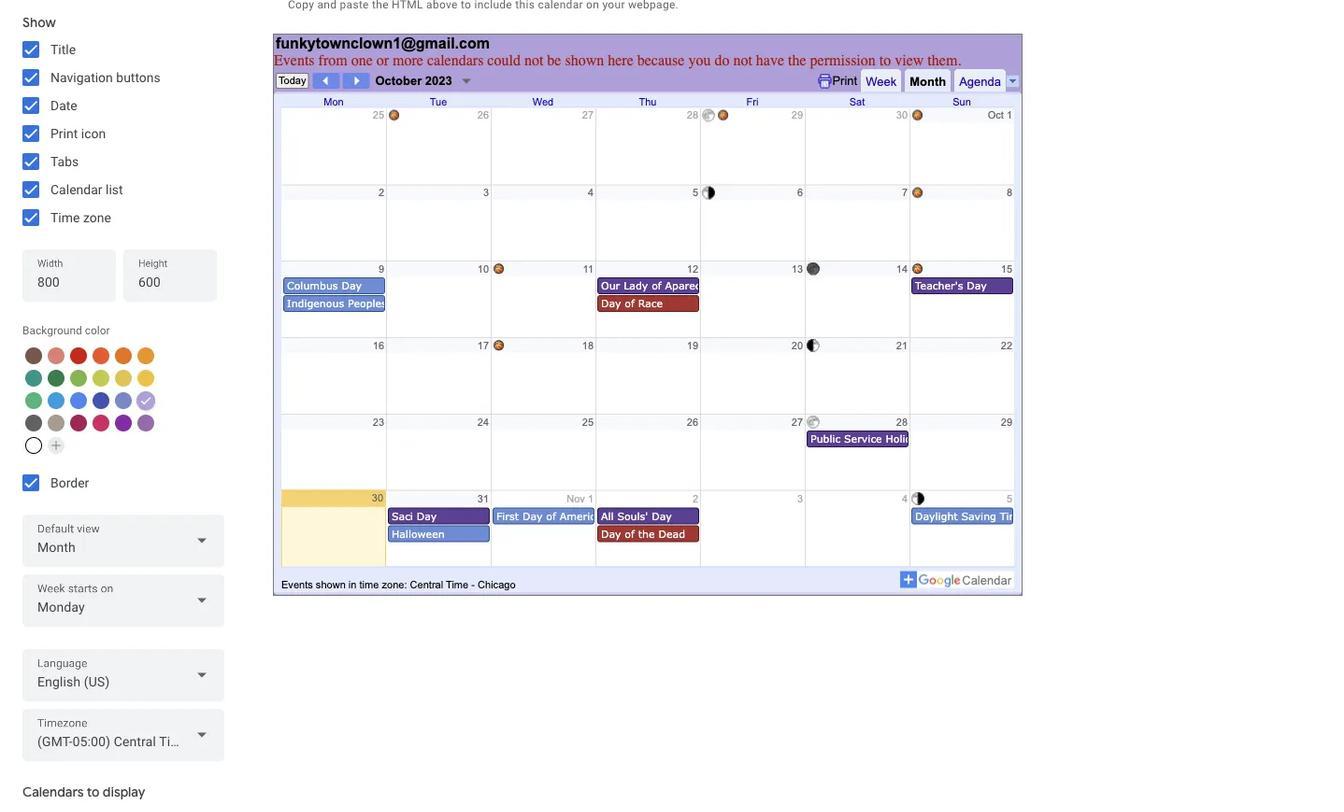 Task type: vqa. For each thing, say whether or not it's contained in the screenshot.
include
no



Task type: locate. For each thing, give the bounding box(es) containing it.
navigation
[[50, 70, 113, 85]]

border
[[50, 475, 89, 491]]

buttons
[[116, 70, 161, 85]]

list
[[106, 182, 123, 197]]

tangerine menu item
[[93, 348, 109, 365]]

title
[[50, 42, 76, 57]]

show
[[22, 14, 56, 31]]

cocoa menu item
[[25, 348, 42, 365]]

calendars to display
[[22, 784, 145, 801]]

banana menu item
[[137, 370, 154, 387]]

None field
[[22, 515, 224, 567], [22, 575, 224, 627], [22, 650, 224, 702], [22, 710, 224, 762], [22, 515, 224, 567], [22, 575, 224, 627], [22, 650, 224, 702], [22, 710, 224, 762]]

None number field
[[37, 269, 101, 296], [138, 269, 202, 296], [37, 269, 101, 296], [138, 269, 202, 296]]

cobalt menu item
[[70, 393, 87, 409]]

display
[[103, 784, 145, 801]]

calendar list
[[50, 182, 123, 197]]

avocado menu item
[[93, 370, 109, 387]]

basil menu item
[[48, 370, 65, 387]]

navigation buttons
[[50, 70, 161, 85]]

flamingo menu item
[[48, 348, 65, 365]]

grape menu item
[[115, 415, 132, 432]]

icon
[[81, 126, 106, 141]]

background
[[22, 324, 82, 337]]

tomato menu item
[[70, 348, 87, 365]]

time zone
[[50, 210, 111, 225]]

pistachio menu item
[[70, 370, 87, 387]]

background color
[[22, 324, 110, 337]]

citron menu item
[[115, 370, 132, 387]]

sage menu item
[[25, 393, 42, 409]]

birch menu item
[[48, 415, 65, 432]]



Task type: describe. For each thing, give the bounding box(es) containing it.
calendar
[[50, 182, 102, 197]]

calendar color menu item
[[25, 437, 42, 454]]

zone
[[83, 210, 111, 225]]

peacock menu item
[[48, 393, 65, 409]]

cherry blossom menu item
[[93, 415, 109, 432]]

mango menu item
[[137, 348, 154, 365]]

color
[[85, 324, 110, 337]]

graphite menu item
[[25, 415, 42, 432]]

amethyst menu item
[[137, 415, 154, 432]]

print
[[50, 126, 78, 141]]

eucalyptus menu item
[[25, 370, 42, 387]]

radicchio menu item
[[70, 415, 87, 432]]

to
[[87, 784, 100, 801]]

pumpkin menu item
[[115, 348, 132, 365]]

wisteria menu item
[[136, 392, 155, 410]]

date
[[50, 98, 77, 113]]

lavender menu item
[[115, 393, 132, 409]]

print icon
[[50, 126, 106, 141]]

tabs
[[50, 154, 79, 169]]

time
[[50, 210, 80, 225]]

blueberry menu item
[[93, 393, 109, 409]]

calendars
[[22, 784, 84, 801]]

add custom color menu item
[[48, 437, 65, 454]]



